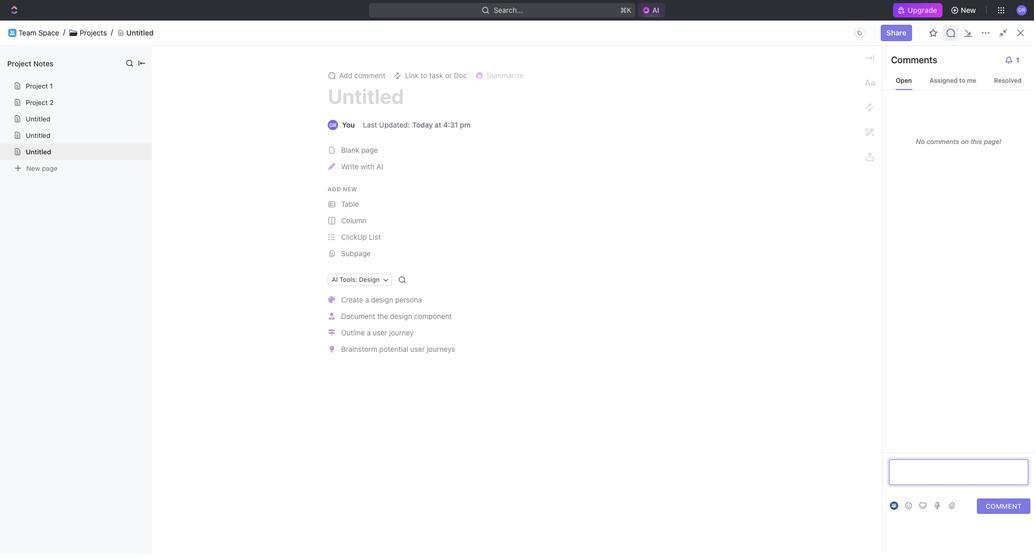 Task type: describe. For each thing, give the bounding box(es) containing it.
assigned to me
[[930, 77, 977, 84]]

no
[[916, 137, 925, 145]]

add for add new
[[328, 186, 341, 192]]

lightbulb image
[[329, 346, 334, 353]]

team
[[19, 28, 36, 37]]

archived
[[369, 166, 400, 174]]

table
[[341, 200, 359, 208]]

ai for ai
[[652, 6, 659, 14]]

design for a
[[371, 295, 393, 304]]

doc inside button
[[1011, 28, 1024, 37]]

dropdown menu image
[[852, 25, 868, 41]]

notes
[[33, 59, 53, 68]]

share
[[887, 28, 907, 37]]

you
[[342, 120, 355, 129]]

column button
[[325, 213, 701, 229]]

project for project 1
[[26, 82, 48, 90]]

project notes
[[7, 59, 53, 68]]

clickup list
[[341, 233, 381, 241]]

new button
[[947, 2, 982, 19]]

doc inside dropdown button
[[454, 71, 467, 80]]

design for the
[[390, 312, 412, 321]]

tab list containing assigned
[[156, 161, 402, 181]]

a for create
[[365, 295, 369, 304]]

persona
[[395, 295, 422, 304]]

comment
[[986, 502, 1022, 510]]

list
[[369, 233, 381, 241]]

write with ai
[[341, 162, 383, 171]]

project 1
[[26, 82, 53, 90]]

last
[[363, 120, 377, 129]]

table button
[[325, 196, 701, 213]]

user for a
[[373, 328, 387, 337]]

ai for ai tools: design
[[332, 276, 338, 284]]

document the design component
[[341, 312, 452, 321]]

new
[[343, 186, 357, 192]]

add new
[[328, 186, 357, 192]]

tools:
[[340, 276, 357, 284]]

new for new page
[[26, 164, 40, 172]]

archived button
[[367, 161, 402, 181]]

document the design component button
[[325, 308, 701, 325]]

a for outline
[[367, 328, 371, 337]]

task
[[429, 71, 443, 80]]

brainstorm potential user journeys button
[[325, 341, 701, 358]]

5 column header from the left
[[922, 181, 1004, 198]]

outline a user journey button
[[325, 325, 701, 341]]

new doc button
[[987, 25, 1030, 41]]

resolved
[[994, 77, 1022, 84]]

blank page
[[341, 146, 378, 154]]

with
[[361, 162, 375, 171]]

page!
[[984, 137, 1002, 145]]

comment
[[354, 71, 386, 80]]

no comments on this page!
[[916, 137, 1002, 145]]

component
[[414, 312, 452, 321]]

search
[[934, 28, 958, 37]]

comments
[[927, 137, 959, 145]]

write
[[341, 162, 359, 171]]

home link
[[4, 50, 127, 66]]

gr inside dropdown button
[[1018, 7, 1026, 13]]

ai button
[[638, 3, 666, 17]]

7 cell from the left
[[1004, 198, 1022, 216]]

untitled down add comment
[[328, 84, 404, 108]]

1 row from the top
[[144, 181, 1022, 198]]

project for project notes
[[7, 59, 31, 68]]

dashboards link
[[4, 102, 127, 119]]

new for new doc
[[994, 28, 1009, 37]]

2 row from the top
[[144, 197, 1022, 217]]

me
[[967, 77, 977, 84]]

write with ai button
[[325, 158, 701, 175]]

ai tools: design
[[332, 276, 380, 284]]

clickup list button
[[325, 229, 701, 245]]

to for task
[[421, 71, 427, 80]]

1 column header from the left
[[144, 181, 155, 198]]

untitled up the "favorites" "button" on the top
[[26, 131, 50, 139]]

0 horizontal spatial gr
[[329, 122, 337, 128]]

document
[[341, 312, 375, 321]]

untitled down the project 2
[[26, 115, 50, 123]]

upgrade
[[908, 6, 937, 14]]

open
[[896, 77, 912, 84]]

potential
[[379, 345, 408, 353]]

new page
[[26, 164, 57, 172]]

blank page button
[[325, 142, 701, 158]]

4 column header from the left
[[757, 181, 839, 198]]

3 cell from the left
[[638, 198, 757, 216]]

subpage
[[341, 249, 371, 258]]

last updated: today at 4:31 pm
[[363, 120, 471, 129]]

spaces
[[8, 167, 30, 174]]

brainstorm potential user journeys
[[341, 345, 455, 353]]

today
[[412, 120, 433, 129]]

page for new page
[[42, 164, 57, 172]]

add comment
[[339, 71, 386, 80]]

subpage button
[[325, 245, 701, 262]]

comments
[[891, 55, 937, 65]]

outline
[[341, 328, 365, 337]]

signs post image
[[328, 330, 335, 336]]



Task type: locate. For each thing, give the bounding box(es) containing it.
1 horizontal spatial gr
[[1018, 7, 1026, 13]]

1 vertical spatial user
[[410, 345, 425, 353]]

ai right with
[[377, 162, 383, 171]]

add left new
[[328, 186, 341, 192]]

on
[[961, 137, 969, 145]]

assigned left the me
[[930, 77, 958, 84]]

1 vertical spatial favorites
[[8, 149, 35, 157]]

this
[[971, 137, 982, 145]]

1 vertical spatial project
[[26, 82, 48, 90]]

1 vertical spatial design
[[390, 312, 412, 321]]

dashboards
[[25, 106, 65, 115]]

untitled
[[126, 28, 154, 37], [328, 84, 404, 108], [26, 115, 50, 123], [26, 131, 50, 139], [26, 148, 51, 156]]

project up the project 2
[[26, 82, 48, 90]]

doc down gr dropdown button
[[1011, 28, 1024, 37]]

ai tools: design button
[[328, 274, 392, 286]]

favorites right task
[[452, 70, 488, 80]]

a right outline
[[367, 328, 371, 337]]

1 vertical spatial 1
[[50, 82, 53, 90]]

gr up new doc
[[1018, 7, 1026, 13]]

1 vertical spatial add
[[328, 186, 341, 192]]

project left 2
[[26, 98, 48, 107]]

row
[[144, 181, 1022, 198], [144, 197, 1022, 217]]

2 vertical spatial project
[[26, 98, 48, 107]]

Search by name... text field
[[858, 161, 988, 177]]

1 horizontal spatial 1
[[1016, 56, 1020, 64]]

space
[[38, 28, 59, 37]]

summarize button
[[471, 68, 528, 83]]

user tie image
[[329, 313, 335, 320]]

1 horizontal spatial page
[[361, 146, 378, 154]]

0 horizontal spatial docs
[[25, 89, 42, 97]]

1 up resolved
[[1016, 56, 1020, 64]]

2 horizontal spatial docs
[[960, 28, 977, 37]]

1 vertical spatial page
[[42, 164, 57, 172]]

untitled up the new page
[[26, 148, 51, 156]]

1 button
[[1001, 52, 1027, 68]]

1 up 2
[[50, 82, 53, 90]]

favorites
[[452, 70, 488, 80], [8, 149, 35, 157]]

design
[[359, 276, 380, 284]]

project 2
[[26, 98, 54, 107]]

⌘k
[[620, 6, 631, 14]]

0 horizontal spatial assigned
[[329, 166, 360, 174]]

0 vertical spatial page
[[361, 146, 378, 154]]

gr
[[1018, 7, 1026, 13], [329, 122, 337, 128]]

1 horizontal spatial new
[[961, 6, 976, 14]]

journey
[[389, 328, 414, 337]]

user
[[373, 328, 387, 337], [410, 345, 425, 353]]

favorites button
[[4, 147, 40, 160]]

0 vertical spatial user
[[373, 328, 387, 337]]

0 vertical spatial design
[[371, 295, 393, 304]]

0 horizontal spatial favorites
[[8, 149, 35, 157]]

user for potential
[[410, 345, 425, 353]]

ai inside dropdown button
[[332, 276, 338, 284]]

add
[[339, 71, 352, 80], [328, 186, 341, 192]]

1 vertical spatial new
[[994, 28, 1009, 37]]

0 vertical spatial project
[[7, 59, 31, 68]]

docs inside search docs button
[[960, 28, 977, 37]]

user down "the"
[[373, 328, 387, 337]]

comment button
[[977, 499, 1031, 514]]

search docs button
[[920, 25, 983, 41]]

column header
[[144, 181, 155, 198], [535, 181, 638, 198], [638, 181, 757, 198], [757, 181, 839, 198], [922, 181, 1004, 198]]

a inside "button"
[[367, 328, 371, 337]]

user inside "button"
[[373, 328, 387, 337]]

home
[[25, 54, 44, 62]]

a inside button
[[365, 295, 369, 304]]

0 vertical spatial gr
[[1018, 7, 1026, 13]]

a right create
[[365, 295, 369, 304]]

1 horizontal spatial docs
[[150, 28, 167, 37]]

assigned button
[[326, 161, 363, 181]]

5 cell from the left
[[839, 198, 922, 216]]

sidebar navigation
[[0, 21, 131, 554]]

2 horizontal spatial ai
[[652, 6, 659, 14]]

1 vertical spatial assigned
[[329, 166, 360, 174]]

new
[[961, 6, 976, 14], [994, 28, 1009, 37], [26, 164, 40, 172]]

column
[[341, 216, 367, 225]]

user inside button
[[410, 345, 425, 353]]

0 vertical spatial ai
[[652, 6, 659, 14]]

link to task or doc button
[[390, 68, 471, 83]]

assigned
[[930, 77, 958, 84], [329, 166, 360, 174]]

0 horizontal spatial to
[[421, 71, 427, 80]]

summarize
[[487, 71, 524, 80]]

1 horizontal spatial user
[[410, 345, 425, 353]]

0 vertical spatial favorites
[[452, 70, 488, 80]]

2 vertical spatial new
[[26, 164, 40, 172]]

page inside button
[[361, 146, 378, 154]]

journeys
[[427, 345, 455, 353]]

assigned inside button
[[329, 166, 360, 174]]

design
[[371, 295, 393, 304], [390, 312, 412, 321]]

1 vertical spatial a
[[367, 328, 371, 337]]

to
[[421, 71, 427, 80], [960, 77, 966, 84]]

link
[[405, 71, 419, 80]]

1 horizontal spatial assigned
[[930, 77, 958, 84]]

ai tools: design button
[[328, 274, 392, 286]]

assigned for assigned
[[329, 166, 360, 174]]

projects link
[[80, 28, 107, 37]]

1 vertical spatial doc
[[454, 71, 467, 80]]

to left the me
[[960, 77, 966, 84]]

6 cell from the left
[[922, 198, 1004, 216]]

docs inside docs link
[[25, 89, 42, 97]]

a
[[365, 295, 369, 304], [367, 328, 371, 337]]

1 inside 1 dropdown button
[[1016, 56, 1020, 64]]

table
[[144, 181, 1022, 217]]

ai right ⌘k
[[652, 6, 659, 14]]

blank
[[341, 146, 359, 154]]

palette image
[[328, 297, 335, 303]]

new inside new doc button
[[994, 28, 1009, 37]]

1 vertical spatial gr
[[329, 122, 337, 128]]

page up with
[[361, 146, 378, 154]]

1 cell from the left
[[144, 198, 155, 216]]

0 horizontal spatial doc
[[454, 71, 467, 80]]

2 column header from the left
[[535, 181, 638, 198]]

0 horizontal spatial 1
[[50, 82, 53, 90]]

add left comment
[[339, 71, 352, 80]]

0 horizontal spatial user
[[373, 328, 387, 337]]

upgrade link
[[894, 3, 943, 17]]

gr left the you at top left
[[329, 122, 337, 128]]

2 vertical spatial ai
[[332, 276, 338, 284]]

doc right or
[[454, 71, 467, 80]]

create a design persona button
[[325, 292, 701, 308]]

1 horizontal spatial favorites
[[452, 70, 488, 80]]

2
[[50, 98, 54, 107]]

design up journey
[[390, 312, 412, 321]]

1 horizontal spatial ai
[[377, 162, 383, 171]]

outline a user journey
[[341, 328, 414, 337]]

create a design persona
[[341, 295, 422, 304]]

user down journey
[[410, 345, 425, 353]]

team space
[[19, 28, 59, 37]]

0 vertical spatial add
[[339, 71, 352, 80]]

docs
[[150, 28, 167, 37], [960, 28, 977, 37], [25, 89, 42, 97]]

assigned up add new
[[329, 166, 360, 174]]

new doc
[[994, 28, 1024, 37]]

new inside new button
[[961, 6, 976, 14]]

add for add comment
[[339, 71, 352, 80]]

0 horizontal spatial page
[[42, 164, 57, 172]]

ai left the tools:
[[332, 276, 338, 284]]

1 horizontal spatial to
[[960, 77, 966, 84]]

favorites up spaces
[[8, 149, 35, 157]]

1
[[1016, 56, 1020, 64], [50, 82, 53, 90]]

1 vertical spatial ai
[[377, 162, 383, 171]]

0 vertical spatial 1
[[1016, 56, 1020, 64]]

0 vertical spatial assigned
[[930, 77, 958, 84]]

favorites inside the "favorites" "button"
[[8, 149, 35, 157]]

link to task or doc
[[405, 71, 467, 80]]

assigned for assigned to me
[[930, 77, 958, 84]]

to for me
[[960, 77, 966, 84]]

4 cell from the left
[[757, 198, 839, 216]]

2 horizontal spatial new
[[994, 28, 1009, 37]]

page for blank page
[[361, 146, 378, 154]]

pm
[[460, 120, 471, 129]]

search docs
[[934, 28, 977, 37]]

project left the notes
[[7, 59, 31, 68]]

new up 1 dropdown button
[[994, 28, 1009, 37]]

pencil image
[[328, 163, 335, 170]]

design up "the"
[[371, 295, 393, 304]]

page right spaces
[[42, 164, 57, 172]]

0 horizontal spatial new
[[26, 164, 40, 172]]

create
[[341, 295, 363, 304]]

2 cell from the left
[[535, 198, 638, 216]]

tab list
[[156, 161, 402, 181]]

search...
[[494, 6, 523, 14]]

updated:
[[379, 120, 410, 129]]

0 vertical spatial a
[[365, 295, 369, 304]]

0 vertical spatial new
[[961, 6, 976, 14]]

1 horizontal spatial doc
[[1011, 28, 1024, 37]]

new for new
[[961, 6, 976, 14]]

0 vertical spatial doc
[[1011, 28, 1024, 37]]

to right the 'link'
[[421, 71, 427, 80]]

0 horizontal spatial ai
[[332, 276, 338, 284]]

project for project 2
[[26, 98, 48, 107]]

docs link
[[4, 85, 127, 101]]

team space link
[[19, 28, 59, 37]]

user group image
[[10, 31, 15, 35]]

untitled right projects
[[126, 28, 154, 37]]

to inside dropdown button
[[421, 71, 427, 80]]

at
[[435, 120, 441, 129]]

clickup
[[341, 233, 367, 241]]

or
[[445, 71, 452, 80]]

3 column header from the left
[[638, 181, 757, 198]]

new down the "favorites" "button" on the top
[[26, 164, 40, 172]]

brainstorm
[[341, 345, 377, 353]]

cell
[[144, 198, 155, 216], [535, 198, 638, 216], [638, 198, 757, 216], [757, 198, 839, 216], [839, 198, 922, 216], [922, 198, 1004, 216], [1004, 198, 1022, 216]]

the
[[377, 312, 388, 321]]

ai
[[652, 6, 659, 14], [377, 162, 383, 171], [332, 276, 338, 284]]

gr button
[[1014, 2, 1030, 19]]

doc
[[1011, 28, 1024, 37], [454, 71, 467, 80]]

4:31
[[443, 120, 458, 129]]

new up 'search docs'
[[961, 6, 976, 14]]



Task type: vqa. For each thing, say whether or not it's contained in the screenshot.
"tree"
no



